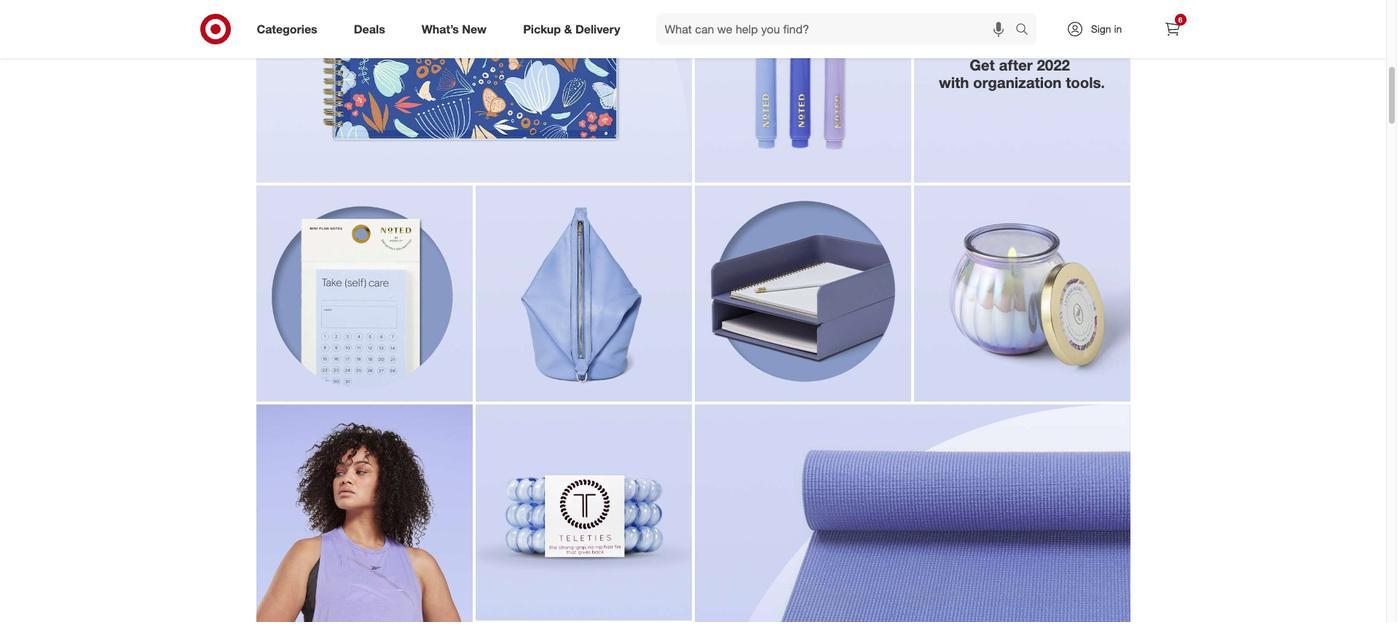 Task type: locate. For each thing, give the bounding box(es) containing it.
What can we help you find? suggestions appear below search field
[[656, 13, 1019, 45]]

delivery
[[575, 22, 620, 36]]

6 link
[[1156, 13, 1188, 45]]

sign in
[[1091, 23, 1122, 35]]

deals link
[[341, 13, 403, 45]]

pickup
[[523, 22, 561, 36]]

tools.
[[1066, 74, 1105, 92]]

pickup & delivery
[[523, 22, 620, 36]]

2022
[[1037, 56, 1070, 74]]

what's
[[422, 22, 459, 36]]

6
[[1178, 15, 1182, 24]]

categories
[[257, 22, 317, 36]]

get after 2022 with organization tools.
[[939, 56, 1105, 92]]

what's new link
[[409, 13, 505, 45]]

in
[[1114, 23, 1122, 35]]

what's new
[[422, 22, 487, 36]]

deals
[[354, 22, 385, 36]]

new
[[462, 22, 487, 36]]

pickup & delivery link
[[511, 13, 638, 45]]



Task type: describe. For each thing, give the bounding box(es) containing it.
after
[[999, 56, 1033, 74]]

categories link
[[244, 13, 336, 45]]

get
[[970, 56, 995, 74]]

search
[[1008, 23, 1043, 38]]

search button
[[1008, 13, 1043, 48]]

&
[[564, 22, 572, 36]]

sign
[[1091, 23, 1111, 35]]

sign in link
[[1054, 13, 1145, 45]]

with organization
[[939, 74, 1062, 92]]



Task type: vqa. For each thing, say whether or not it's contained in the screenshot.
PICKUP & DELIVERY at the top of the page
yes



